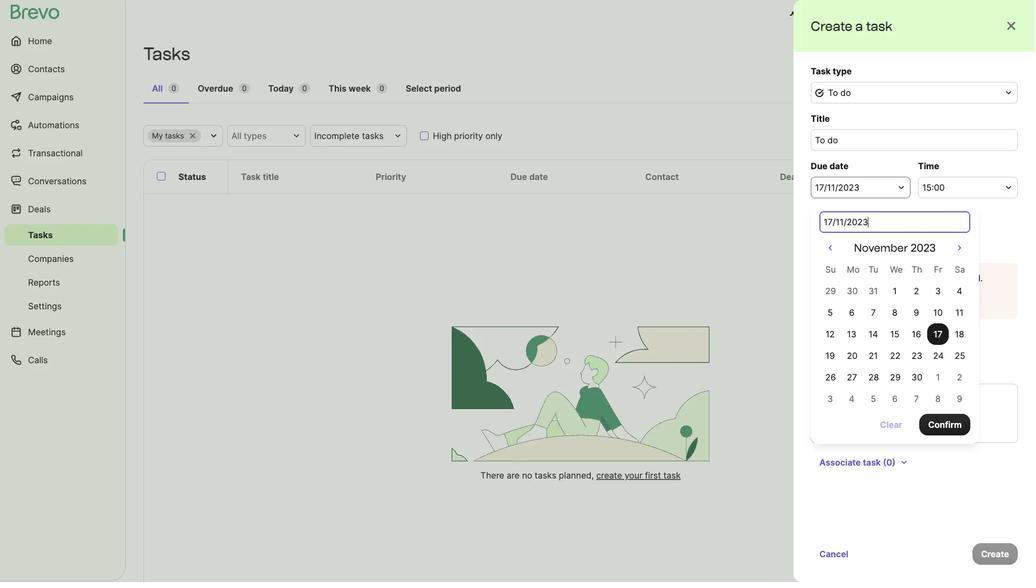 Task type: vqa. For each thing, say whether or not it's contained in the screenshot.


Task type: locate. For each thing, give the bounding box(es) containing it.
4 0 from the left
[[380, 84, 385, 93]]

1 horizontal spatial 5
[[871, 394, 877, 404]]

8 for wednesday, 8 november 2023 cell
[[893, 308, 898, 318]]

tuesday, 5 december 2023 cell
[[871, 394, 877, 404]]

9 inside 'cell'
[[914, 308, 920, 318]]

1 vertical spatial 29
[[891, 372, 901, 383]]

date inside create a task dialog
[[830, 161, 849, 171]]

1 vertical spatial a
[[985, 49, 990, 59]]

disabled.
[[947, 273, 984, 284]]

a
[[856, 18, 864, 34], [985, 49, 990, 59]]

1 horizontal spatial tasks
[[362, 131, 384, 141]]

tasks right my
[[165, 131, 184, 141]]

all left types at the top left of the page
[[232, 131, 242, 141]]

thursday, 9 november 2023 cell
[[906, 302, 928, 324]]

0 horizontal spatial 6
[[850, 308, 855, 318]]

0 left overdue
[[172, 84, 176, 93]]

companies link
[[4, 248, 119, 270]]

week
[[349, 83, 371, 94]]

4 row from the top
[[820, 324, 971, 345]]

2
[[915, 286, 920, 296], [958, 372, 963, 383]]

1 horizontal spatial create a task
[[955, 49, 1010, 59]]

row containing 5
[[820, 302, 971, 324]]

3 down sunday, 26 november 2023 cell
[[828, 394, 834, 404]]

0 vertical spatial 4
[[958, 286, 963, 296]]

1 down friday, 24 november 2023 cell
[[937, 372, 941, 383]]

30 inside thursday, 30 november 2023 cell
[[912, 372, 923, 383]]

15:00 button
[[919, 177, 1019, 199]]

priority for high
[[454, 131, 483, 141]]

wednesday, 29 november 2023 cell
[[885, 367, 906, 388]]

3 up 10
[[936, 286, 941, 296]]

allow browser notification button
[[846, 293, 978, 311]]

25
[[955, 351, 966, 361]]

4
[[958, 286, 963, 296], [850, 394, 855, 404]]

wednesday, 15 november 2023 cell
[[885, 324, 906, 345]]

5 inside sunday, 5 november 2023 cell
[[828, 308, 833, 318]]

9 down the allow browser notification on the right
[[914, 308, 920, 318]]

0 vertical spatial 8
[[893, 308, 898, 318]]

create a task inside button
[[955, 49, 1010, 59]]

1 vertical spatial 5
[[871, 394, 877, 404]]

1 horizontal spatial 1
[[937, 372, 941, 383]]

cancel
[[820, 549, 849, 560]]

1 vertical spatial priority
[[833, 329, 864, 340]]

create
[[811, 18, 853, 34], [955, 49, 983, 59], [982, 549, 1010, 560]]

overdue
[[198, 83, 233, 94]]

alert
[[811, 263, 1019, 319]]

home
[[28, 36, 52, 46]]

row group
[[820, 281, 971, 410]]

this
[[329, 83, 347, 94]]

1 horizontal spatial due date
[[811, 161, 849, 171]]

8 down wednesday, 1 november 2023 'cell'
[[893, 308, 898, 318]]

30
[[848, 286, 858, 296], [912, 372, 923, 383]]

reminder
[[811, 217, 852, 227]]

0 horizontal spatial 4
[[850, 394, 855, 404]]

priority
[[454, 131, 483, 141], [833, 329, 864, 340], [916, 346, 945, 357]]

29
[[826, 286, 837, 296], [891, 372, 901, 383]]

november
[[855, 242, 909, 255]]

1 vertical spatial 4
[[850, 394, 855, 404]]

18
[[956, 329, 965, 340]]

priority left only
[[454, 131, 483, 141]]

0 vertical spatial create a task
[[811, 18, 893, 34]]

14
[[869, 329, 879, 340]]

29 down su
[[826, 286, 837, 296]]

deals
[[28, 204, 51, 214]]

0 horizontal spatial 3
[[828, 394, 834, 404]]

1 vertical spatial due
[[511, 172, 528, 182]]

0 vertical spatial create
[[811, 18, 853, 34]]

create a task button
[[946, 43, 1019, 65]]

0 vertical spatial 29
[[826, 286, 837, 296]]

27
[[848, 372, 858, 383]]

1 horizontal spatial 29
[[891, 372, 901, 383]]

1 vertical spatial are
[[507, 471, 520, 481]]

task inside button
[[864, 457, 882, 468]]

wednesday, 1 november 2023 cell
[[885, 281, 906, 302]]

3 0 from the left
[[302, 84, 307, 93]]

tasks
[[362, 131, 384, 141], [165, 131, 184, 141], [535, 471, 557, 481]]

6 for wednesday, 6 december 2023 cell
[[893, 394, 898, 404]]

1 vertical spatial 3
[[828, 394, 834, 404]]

0 vertical spatial a
[[856, 18, 864, 34]]

incomplete tasks
[[315, 131, 384, 141]]

create inside button
[[982, 549, 1010, 560]]

0 horizontal spatial 30
[[848, 286, 858, 296]]

settings
[[28, 301, 62, 312]]

16
[[912, 329, 922, 340]]

0 horizontal spatial tasks
[[165, 131, 184, 141]]

2 horizontal spatial priority
[[916, 346, 945, 357]]

all up my
[[152, 83, 163, 94]]

task for task type
[[811, 66, 831, 76]]

notes
[[811, 368, 836, 378]]

30 left friday, 1 december 2023 cell
[[912, 372, 923, 383]]

0 vertical spatial all
[[152, 83, 163, 94]]

row group containing 29
[[820, 281, 971, 410]]

15
[[891, 329, 900, 340]]

3 row from the top
[[820, 302, 971, 324]]

1 horizontal spatial 4
[[958, 286, 963, 296]]

task
[[811, 66, 831, 76], [241, 172, 261, 182], [811, 329, 831, 340]]

1
[[894, 286, 898, 296], [937, 372, 941, 383]]

thursday, 23 november 2023 cell
[[906, 345, 928, 367]]

0 vertical spatial 3
[[936, 286, 941, 296]]

today
[[268, 83, 294, 94]]

0 horizontal spatial 8
[[893, 308, 898, 318]]

7 down allow
[[872, 308, 876, 318]]

11
[[956, 308, 964, 318]]

0 horizontal spatial due date
[[511, 172, 548, 182]]

0 horizontal spatial 9
[[914, 308, 920, 318]]

6 up 13
[[850, 308, 855, 318]]

2 inside thursday, 2 november 2023 cell
[[915, 286, 920, 296]]

2 down saturday, 25 november 2023 cell
[[958, 372, 963, 383]]

0 vertical spatial 6
[[850, 308, 855, 318]]

row
[[820, 259, 971, 281], [820, 281, 971, 302], [820, 302, 971, 324], [820, 324, 971, 345], [820, 345, 971, 367], [820, 367, 971, 388], [820, 388, 971, 410]]

priority up mark
[[833, 329, 864, 340]]

notification
[[882, 273, 929, 284], [925, 297, 974, 307]]

8 inside wednesday, 8 november 2023 cell
[[893, 308, 898, 318]]

1 horizontal spatial date
[[830, 161, 849, 171]]

5 up 12
[[828, 308, 833, 318]]

sunday, 26 november 2023 cell
[[820, 367, 842, 388]]

19
[[826, 351, 836, 361]]

task down sunday, 5 november 2023 cell
[[811, 329, 831, 340]]

tasks for incomplete tasks
[[362, 131, 384, 141]]

0 vertical spatial priority
[[454, 131, 483, 141]]

4 inside saturday, 4 november 2023 cell
[[958, 286, 963, 296]]

1 horizontal spatial all
[[232, 131, 242, 141]]

1 vertical spatial 8
[[936, 394, 941, 404]]

1 vertical spatial notification
[[925, 297, 974, 307]]

31
[[869, 286, 879, 296]]

7 row from the top
[[820, 388, 971, 410]]

1 vertical spatial create a task
[[955, 49, 1010, 59]]

0 vertical spatial 30
[[848, 286, 858, 296]]

0 for this week
[[380, 84, 385, 93]]

1 horizontal spatial a
[[985, 49, 990, 59]]

priority down friday, 17 november 2023 cell
[[916, 346, 945, 357]]

high
[[896, 346, 913, 357]]

0 horizontal spatial date
[[530, 172, 548, 182]]

6 for monday, 6 november 2023 cell
[[850, 308, 855, 318]]

9
[[914, 308, 920, 318], [958, 394, 963, 404]]

all inside popup button
[[232, 131, 242, 141]]

confirm
[[929, 420, 962, 430]]

row group inside create a task dialog
[[820, 281, 971, 410]]

5 down tuesday, 28 november 2023 cell
[[871, 394, 877, 404]]

no
[[522, 471, 533, 481]]

priority
[[376, 172, 406, 182]]

thursday, 30 november 2023 cell
[[906, 367, 928, 388]]

2 0 from the left
[[242, 84, 247, 93]]

title
[[811, 113, 830, 124]]

campaigns
[[28, 92, 74, 102]]

5 for tuesday, 5 december 2023 cell
[[871, 394, 877, 404]]

0 right overdue
[[242, 84, 247, 93]]

30 left tuesday, 31 october 2023 cell
[[848, 286, 858, 296]]

1 horizontal spatial 9
[[958, 394, 963, 404]]

0 vertical spatial 7
[[872, 308, 876, 318]]

plan
[[850, 10, 868, 20]]

notification inside 'button'
[[925, 297, 974, 307]]

1 vertical spatial tasks
[[28, 230, 53, 240]]

tuesday, 7 november 2023 cell
[[863, 302, 885, 324]]

1 horizontal spatial priority
[[833, 329, 864, 340]]

3 for sunday, 3 december 2023 cell
[[828, 394, 834, 404]]

2 for thursday, 2 november 2023 cell
[[915, 286, 920, 296]]

5 row from the top
[[820, 345, 971, 367]]

create a task inside dialog
[[811, 18, 893, 34]]

6
[[850, 308, 855, 318], [893, 394, 898, 404]]

0 horizontal spatial create a task
[[811, 18, 893, 34]]

1 0 from the left
[[172, 84, 176, 93]]

1 vertical spatial create
[[955, 49, 983, 59]]

friday, 10 november 2023 cell
[[928, 302, 950, 324]]

0 horizontal spatial priority
[[454, 131, 483, 141]]

tab list containing all
[[144, 78, 1019, 104]]

sunday, 12 november 2023 cell
[[820, 324, 842, 345]]

0 vertical spatial tasks
[[144, 43, 190, 64]]

2 horizontal spatial tasks
[[535, 471, 557, 481]]

2 row from the top
[[820, 281, 971, 302]]

1 horizontal spatial are
[[931, 273, 944, 284]]

0 vertical spatial 1
[[894, 286, 898, 296]]

due date
[[811, 161, 849, 171], [511, 172, 548, 182]]

0 horizontal spatial 5
[[828, 308, 833, 318]]

17/11/2023
[[816, 182, 860, 193]]

1 horizontal spatial 30
[[912, 372, 923, 383]]

2 vertical spatial task
[[811, 329, 831, 340]]

are right th
[[931, 273, 944, 284]]

29 inside wednesday, 29 november 2023 cell
[[891, 372, 901, 383]]

29 left thursday, 30 november 2023 cell
[[891, 372, 901, 383]]

0 horizontal spatial all
[[152, 83, 163, 94]]

transactional link
[[4, 140, 119, 166]]

to
[[829, 87, 839, 98]]

22
[[891, 351, 901, 361]]

0 vertical spatial date
[[830, 161, 849, 171]]

DD/MM/YYYY text field
[[820, 211, 971, 233]]

all inside tab list
[[152, 83, 163, 94]]

6 inside cell
[[850, 308, 855, 318]]

2 up the allow browser notification on the right
[[915, 286, 920, 296]]

tasks for my tasks
[[165, 131, 184, 141]]

sunday, 3 december 2023 cell
[[828, 394, 834, 404]]

row containing su
[[820, 259, 971, 281]]

campaigns link
[[4, 84, 119, 110]]

3 inside cell
[[936, 286, 941, 296]]

row containing 12
[[820, 324, 971, 345]]

1 vertical spatial date
[[530, 172, 548, 182]]

create a task dialog
[[794, 0, 1036, 583]]

0 vertical spatial due date
[[811, 161, 849, 171]]

row containing 26
[[820, 367, 971, 388]]

all types button
[[227, 125, 306, 147]]

allow
[[863, 297, 886, 307]]

4 for saturday, 4 november 2023 cell
[[958, 286, 963, 296]]

are
[[931, 273, 944, 284], [507, 471, 520, 481]]

1 vertical spatial browser
[[888, 297, 923, 307]]

are inside create a task dialog
[[931, 273, 944, 284]]

row containing 19
[[820, 345, 971, 367]]

clear button
[[872, 414, 912, 436]]

tasks right incomplete
[[362, 131, 384, 141]]

29 for sunday, 29 october 2023 cell
[[826, 286, 837, 296]]

5
[[828, 308, 833, 318], [871, 394, 877, 404]]

0 horizontal spatial 7
[[872, 308, 876, 318]]

a inside dialog
[[856, 18, 864, 34]]

0 vertical spatial 9
[[914, 308, 920, 318]]

4 down disabled. on the top
[[958, 286, 963, 296]]

1 inside 'cell'
[[894, 286, 898, 296]]

deals link
[[4, 196, 119, 222]]

1 vertical spatial task
[[241, 172, 261, 182]]

0 horizontal spatial 1
[[894, 286, 898, 296]]

due inside create a task dialog
[[811, 161, 828, 171]]

a inside button
[[985, 49, 990, 59]]

6 row from the top
[[820, 367, 971, 388]]

8 right thursday, 7 december 2023 cell
[[936, 394, 941, 404]]

incomplete tasks button
[[310, 125, 407, 147]]

1 vertical spatial due date
[[511, 172, 548, 182]]

23
[[912, 351, 923, 361]]

deal
[[781, 172, 799, 182]]

associate task (0) button
[[811, 452, 918, 474]]

this week
[[329, 83, 371, 94]]

1 horizontal spatial 2
[[958, 372, 963, 383]]

0 vertical spatial 2
[[915, 286, 920, 296]]

tuesday, 21 november 2023 cell
[[863, 345, 885, 367]]

status
[[179, 172, 206, 182]]

0 right today
[[302, 84, 307, 93]]

my tasks button
[[144, 125, 223, 147]]

tab list
[[144, 78, 1019, 104]]

1 for friday, 1 december 2023 cell
[[937, 372, 941, 383]]

0 vertical spatial task
[[811, 66, 831, 76]]

1 horizontal spatial 7
[[915, 394, 920, 404]]

tuesday, 31 october 2023 cell
[[869, 286, 879, 296]]

0 right week
[[380, 84, 385, 93]]

reports link
[[4, 272, 119, 293]]

1 vertical spatial 2
[[958, 372, 963, 383]]

task left the type at the top of page
[[811, 66, 831, 76]]

thursday, 7 december 2023 cell
[[915, 394, 920, 404]]

task
[[867, 18, 893, 34], [992, 49, 1010, 59], [864, 346, 882, 357], [864, 457, 882, 468], [664, 471, 681, 481]]

1 vertical spatial 6
[[893, 394, 898, 404]]

0 vertical spatial due
[[811, 161, 828, 171]]

0 horizontal spatial are
[[507, 471, 520, 481]]

0 horizontal spatial a
[[856, 18, 864, 34]]

settings link
[[4, 296, 119, 317]]

30 for thursday, 30 november 2023 cell
[[912, 372, 923, 383]]

0 for today
[[302, 84, 307, 93]]

friday, 8 december 2023 cell
[[936, 394, 941, 404]]

0 horizontal spatial tasks
[[28, 230, 53, 240]]

monday, 20 november 2023 cell
[[842, 345, 863, 367]]

1 horizontal spatial 6
[[893, 394, 898, 404]]

alert containing browser notification are disabled.
[[811, 263, 1019, 319]]

1 horizontal spatial browser
[[888, 297, 923, 307]]

1 horizontal spatial 8
[[936, 394, 941, 404]]

0 horizontal spatial 29
[[826, 286, 837, 296]]

1 vertical spatial 30
[[912, 372, 923, 383]]

0 vertical spatial 5
[[828, 308, 833, 318]]

task for task priority
[[811, 329, 831, 340]]

0 vertical spatial are
[[931, 273, 944, 284]]

tasks
[[144, 43, 190, 64], [28, 230, 53, 240]]

planned,
[[559, 471, 594, 481]]

7 inside cell
[[872, 308, 876, 318]]

1 vertical spatial 7
[[915, 394, 920, 404]]

1 row from the top
[[820, 259, 971, 281]]

7 down thursday, 30 november 2023 cell
[[915, 394, 920, 404]]

0 horizontal spatial 2
[[915, 286, 920, 296]]

1 left thursday, 2 november 2023 cell
[[894, 286, 898, 296]]

saturday, 9 december 2023 cell
[[958, 394, 963, 404]]

1 horizontal spatial due
[[811, 161, 828, 171]]

2 vertical spatial create
[[982, 549, 1010, 560]]

6 down wednesday, 29 november 2023 cell
[[893, 394, 898, 404]]

do
[[841, 87, 852, 98]]

1 vertical spatial all
[[232, 131, 242, 141]]

1 vertical spatial 9
[[958, 394, 963, 404]]

all
[[152, 83, 163, 94], [232, 131, 242, 141]]

1 vertical spatial 1
[[937, 372, 941, 383]]

1 horizontal spatial tasks
[[144, 43, 190, 64]]

4 down monday, 27 november 2023 cell at the right of page
[[850, 394, 855, 404]]

are left no
[[507, 471, 520, 481]]

task left title
[[241, 172, 261, 182]]

9 down the saturday, 2 december 2023 cell
[[958, 394, 963, 404]]

0 horizontal spatial browser
[[846, 273, 879, 284]]

1 horizontal spatial 3
[[936, 286, 941, 296]]

tasks right no
[[535, 471, 557, 481]]



Task type: describe. For each thing, give the bounding box(es) containing it.
task inside button
[[992, 49, 1010, 59]]

associate
[[820, 457, 861, 468]]

mo
[[848, 264, 860, 275]]

row containing 29
[[820, 281, 971, 302]]

wednesday, 8 november 2023 cell
[[885, 302, 906, 324]]

create your first task link
[[597, 471, 681, 481]]

calls
[[28, 355, 48, 366]]

Title text field
[[811, 129, 1019, 151]]

browser notification are disabled.
[[846, 273, 984, 284]]

create inside button
[[955, 49, 983, 59]]

automations link
[[4, 112, 119, 138]]

associate task (0)
[[820, 457, 896, 468]]

there are no tasks planned, create your first task
[[481, 471, 681, 481]]

saturday, 25 november 2023 cell
[[950, 345, 971, 367]]

type
[[833, 66, 852, 76]]

Notes text field
[[811, 384, 1019, 443]]

friday, 24 november 2023 cell
[[928, 345, 950, 367]]

12
[[826, 329, 835, 340]]

companies
[[28, 254, 74, 264]]

high priority only
[[433, 131, 503, 141]]

2 for the saturday, 2 december 2023 cell
[[958, 372, 963, 383]]

all for all types
[[232, 131, 242, 141]]

all types
[[232, 131, 267, 141]]

contacts link
[[4, 56, 119, 82]]

friday, 3 november 2023 cell
[[928, 281, 950, 302]]

due date inside create a task dialog
[[811, 161, 849, 171]]

wednesday, 6 december 2023 cell
[[893, 394, 898, 404]]

thursday, 16 november 2023 cell
[[906, 324, 928, 345]]

30 for monday, 30 october 2023 cell
[[848, 286, 858, 296]]

company
[[916, 172, 955, 182]]

1 for wednesday, 1 november 2023 'cell'
[[894, 286, 898, 296]]

create
[[597, 471, 623, 481]]

friday, 17 november 2023 cell
[[928, 324, 950, 345]]

cancel button
[[811, 544, 858, 565]]

saturday, 11 november 2023 cell
[[950, 302, 971, 324]]

sunday, 29 october 2023 cell
[[826, 286, 837, 296]]

reports
[[28, 277, 60, 288]]

task type
[[811, 66, 852, 76]]

monday, 27 november 2023 cell
[[842, 367, 863, 388]]

0 for overdue
[[242, 84, 247, 93]]

monday, 30 october 2023 cell
[[848, 286, 858, 296]]

sunday, 5 november 2023 cell
[[820, 302, 842, 324]]

wednesday, 22 november 2023 cell
[[885, 345, 906, 367]]

29 for wednesday, 29 november 2023 cell
[[891, 372, 901, 383]]

task priority
[[811, 329, 864, 340]]

sunday, 19 november 2023 cell
[[820, 345, 842, 367]]

contact
[[646, 172, 679, 182]]

only
[[486, 131, 503, 141]]

first
[[646, 471, 662, 481]]

meetings link
[[4, 319, 119, 345]]

saturday, 4 november 2023 cell
[[950, 281, 971, 302]]

tasks link
[[4, 224, 119, 246]]

4 for monday, 4 december 2023 cell
[[850, 394, 855, 404]]

conversations
[[28, 176, 87, 186]]

0 horizontal spatial due
[[511, 172, 528, 182]]

0 vertical spatial browser
[[846, 273, 879, 284]]

17
[[934, 329, 943, 340]]

home link
[[4, 28, 119, 54]]

0 for all
[[172, 84, 176, 93]]

november 2023 grid
[[820, 242, 971, 410]]

(0)
[[884, 457, 896, 468]]

mark task as high priority
[[842, 346, 945, 357]]

select period
[[406, 83, 461, 94]]

usage and plan button
[[782, 4, 876, 26]]

as
[[884, 346, 894, 357]]

5 for sunday, 5 november 2023 cell
[[828, 308, 833, 318]]

monday, 6 november 2023 cell
[[842, 302, 863, 324]]

task for task title
[[241, 172, 261, 182]]

th
[[912, 264, 923, 275]]

13
[[848, 329, 857, 340]]

my
[[152, 131, 163, 141]]

high
[[433, 131, 452, 141]]

there
[[481, 471, 505, 481]]

to do
[[829, 87, 852, 98]]

alert inside create a task dialog
[[811, 263, 1019, 319]]

mark
[[842, 346, 862, 357]]

0 vertical spatial notification
[[882, 273, 929, 284]]

3 for "friday, 3 november 2023" cell
[[936, 286, 941, 296]]

calls link
[[4, 347, 119, 373]]

Search a task search field
[[857, 125, 1019, 147]]

we
[[891, 264, 903, 275]]

friday, 1 december 2023 cell
[[937, 372, 941, 383]]

meetings
[[28, 327, 66, 337]]

thursday, 2 november 2023 cell
[[906, 281, 928, 302]]

tu
[[869, 264, 879, 275]]

tuesday, 28 november 2023 cell
[[863, 367, 885, 388]]

your
[[625, 471, 643, 481]]

17/11/2023 button
[[811, 177, 911, 199]]

november 2023
[[855, 242, 936, 255]]

tasks inside 'link'
[[28, 230, 53, 240]]

9 for thursday, 9 november 2023 'cell' at the bottom right
[[914, 308, 920, 318]]

create button
[[973, 544, 1019, 565]]

21
[[869, 351, 879, 361]]

tuesday, 14 november 2023 cell
[[863, 324, 885, 345]]

20
[[848, 351, 858, 361]]

row containing 3
[[820, 388, 971, 410]]

7 for thursday, 7 december 2023 cell
[[915, 394, 920, 404]]

period
[[435, 83, 461, 94]]

2023
[[911, 242, 936, 255]]

incomplete
[[315, 131, 360, 141]]

9 for saturday, 9 december 2023 cell
[[958, 394, 963, 404]]

2 vertical spatial priority
[[916, 346, 945, 357]]

time
[[919, 161, 940, 171]]

transactional
[[28, 148, 83, 158]]

conversations link
[[4, 168, 119, 194]]

priority for task
[[833, 329, 864, 340]]

to do button
[[811, 82, 1019, 104]]

allow browser notification
[[863, 297, 974, 307]]

task title
[[241, 172, 279, 182]]

saturday, 18 november 2023 cell
[[950, 324, 971, 345]]

su
[[826, 264, 836, 275]]

saturday, 2 december 2023 cell
[[958, 372, 963, 383]]

confirm button
[[920, 414, 971, 436]]

7 for tuesday, 7 november 2023 cell
[[872, 308, 876, 318]]

sa
[[955, 264, 966, 275]]

monday, 13 november 2023 cell
[[842, 324, 863, 345]]

select
[[406, 83, 432, 94]]

monday, 4 december 2023 cell
[[850, 394, 855, 404]]

all for all
[[152, 83, 163, 94]]

browser inside 'button'
[[888, 297, 923, 307]]

8 for friday, 8 december 2023 cell
[[936, 394, 941, 404]]



